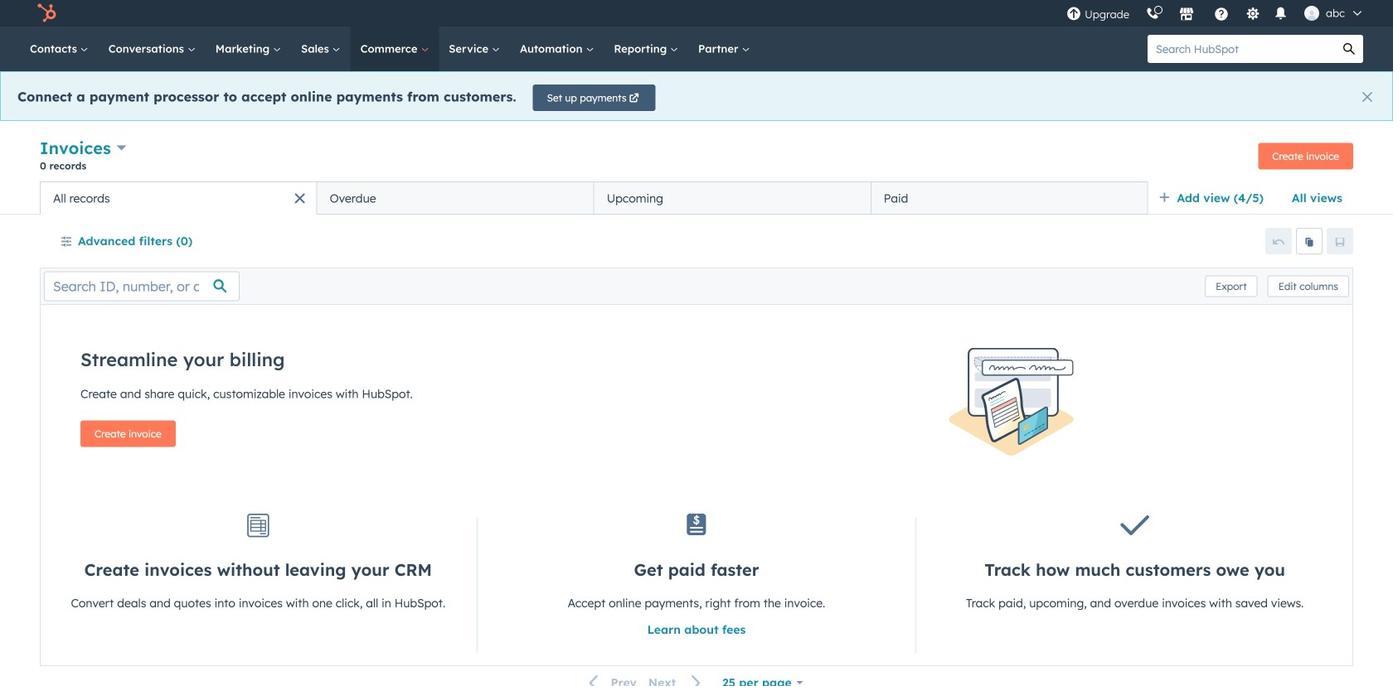 Task type: locate. For each thing, give the bounding box(es) containing it.
pagination navigation
[[580, 673, 712, 687]]

close image
[[1363, 92, 1373, 102]]

menu
[[1059, 0, 1374, 27]]

alert
[[0, 71, 1394, 121]]

banner
[[40, 136, 1354, 182]]



Task type: describe. For each thing, give the bounding box(es) containing it.
marketplaces image
[[1180, 7, 1195, 22]]

Search ID, number, or amount billed search field
[[44, 272, 240, 302]]

garebear orlando image
[[1305, 6, 1320, 21]]

Search HubSpot search field
[[1148, 35, 1336, 63]]



Task type: vqa. For each thing, say whether or not it's contained in the screenshot.
Account Setup
no



